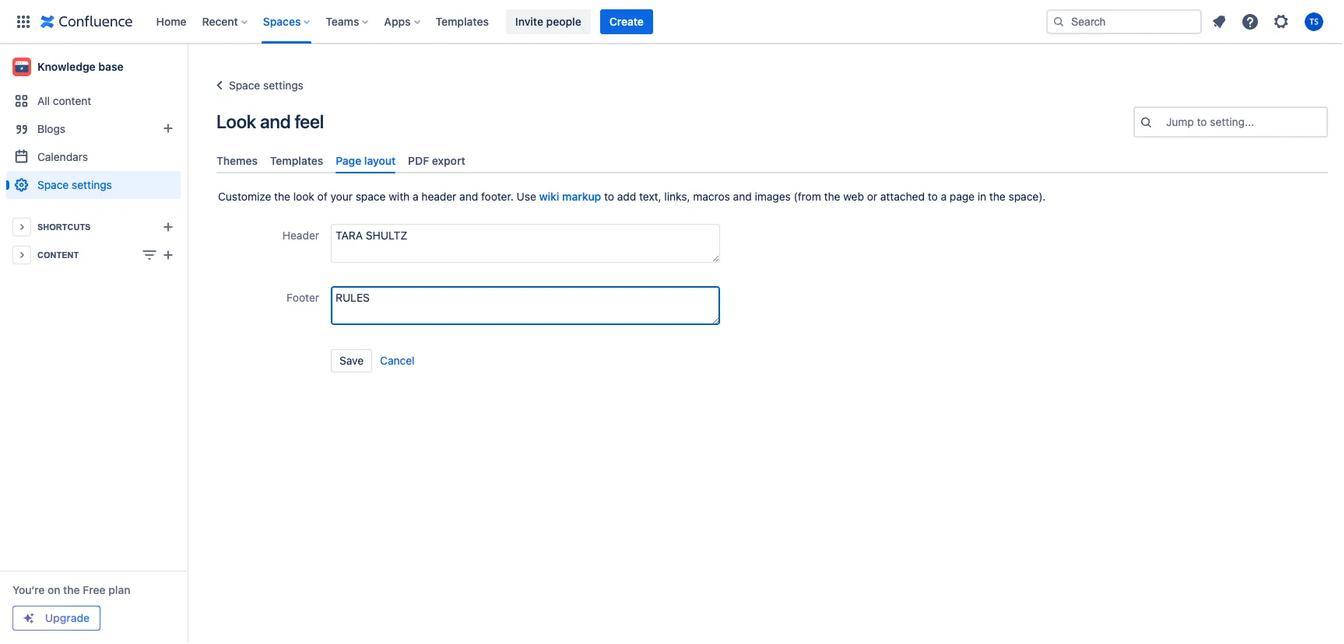 Task type: locate. For each thing, give the bounding box(es) containing it.
space settings link
[[210, 76, 304, 95], [6, 171, 181, 199]]

Footer text field
[[331, 287, 720, 326]]

1 horizontal spatial to
[[928, 190, 938, 203]]

invite
[[515, 14, 543, 28]]

on
[[47, 584, 60, 597]]

1 vertical spatial templates link
[[264, 148, 330, 174]]

space settings down calendars
[[37, 178, 112, 192]]

templates right apps popup button
[[436, 14, 489, 28]]

0 horizontal spatial to
[[604, 190, 614, 203]]

0 horizontal spatial settings
[[72, 178, 112, 192]]

2 a from the left
[[941, 190, 947, 203]]

0 vertical spatial space settings
[[229, 79, 304, 92]]

1 horizontal spatial and
[[459, 190, 478, 203]]

0 vertical spatial settings
[[263, 79, 304, 92]]

space settings
[[229, 79, 304, 92], [37, 178, 112, 192]]

a left page
[[941, 190, 947, 203]]

export
[[432, 154, 465, 167]]

spaces
[[263, 14, 301, 28]]

customize
[[218, 190, 271, 203]]

space settings up the look and feel
[[229, 79, 304, 92]]

jump
[[1166, 115, 1194, 128]]

banner
[[0, 0, 1342, 44]]

None submit
[[331, 350, 372, 373], [379, 350, 415, 373], [331, 350, 372, 373], [379, 350, 415, 373]]

feel
[[295, 111, 324, 132]]

settings
[[263, 79, 304, 92], [72, 178, 112, 192]]

of
[[317, 190, 328, 203]]

tab list containing themes
[[210, 148, 1334, 174]]

with
[[389, 190, 410, 203]]

in
[[978, 190, 987, 203]]

to
[[1197, 115, 1207, 128], [604, 190, 614, 203], [928, 190, 938, 203]]

the left web
[[824, 190, 840, 203]]

space).
[[1009, 190, 1046, 203]]

templates inside global element
[[436, 14, 489, 28]]

1 a from the left
[[413, 190, 419, 203]]

the
[[274, 190, 290, 203], [824, 190, 840, 203], [989, 190, 1006, 203], [63, 584, 80, 597]]

0 horizontal spatial templates
[[270, 154, 323, 167]]

blogs link
[[6, 115, 181, 143]]

knowledge base link
[[6, 51, 181, 83]]

page layout link
[[330, 148, 402, 174]]

0 horizontal spatial a
[[413, 190, 419, 203]]

1 horizontal spatial space
[[229, 79, 260, 92]]

notification icon image
[[1210, 12, 1229, 31]]

settings inside space element
[[72, 178, 112, 192]]

pdf export
[[408, 154, 465, 167]]

Search settings text field
[[1166, 114, 1169, 130]]

a
[[413, 190, 419, 203], [941, 190, 947, 203]]

upgrade button
[[13, 607, 100, 631]]

teams
[[326, 14, 359, 28]]

base
[[98, 60, 124, 73]]

wiki
[[539, 190, 559, 203]]

templates link right apps popup button
[[431, 9, 494, 34]]

and left "images"
[[733, 190, 752, 203]]

1 horizontal spatial templates
[[436, 14, 489, 28]]

1 vertical spatial space settings
[[37, 178, 112, 192]]

and
[[260, 111, 291, 132], [459, 190, 478, 203], [733, 190, 752, 203]]

create a page image
[[159, 246, 178, 265]]

all content
[[37, 94, 91, 107]]

pdf export link
[[402, 148, 472, 174]]

web
[[843, 190, 864, 203]]

a right with
[[413, 190, 419, 203]]

templates up look
[[270, 154, 323, 167]]

0 horizontal spatial space settings link
[[6, 171, 181, 199]]

use
[[517, 190, 536, 203]]

collapse sidebar image
[[170, 51, 204, 83]]

1 vertical spatial space
[[37, 178, 69, 192]]

home
[[156, 14, 187, 28]]

create
[[609, 14, 644, 28]]

you're
[[12, 584, 45, 597]]

the right the on
[[63, 584, 80, 597]]

footer
[[287, 291, 319, 305]]

or
[[867, 190, 878, 203]]

teams button
[[321, 9, 375, 34]]

content button
[[6, 241, 181, 269]]

templates
[[436, 14, 489, 28], [270, 154, 323, 167]]

to left add
[[604, 190, 614, 203]]

templates link up look
[[264, 148, 330, 174]]

banner containing home
[[0, 0, 1342, 44]]

create a blog image
[[159, 119, 178, 138]]

jump to setting...
[[1166, 115, 1254, 128]]

1 horizontal spatial space settings
[[229, 79, 304, 92]]

2 horizontal spatial to
[[1197, 115, 1207, 128]]

to left page
[[928, 190, 938, 203]]

space
[[229, 79, 260, 92], [37, 178, 69, 192]]

1 vertical spatial space settings link
[[6, 171, 181, 199]]

0 vertical spatial templates
[[436, 14, 489, 28]]

1 vertical spatial templates
[[270, 154, 323, 167]]

page layout
[[336, 154, 396, 167]]

1 horizontal spatial a
[[941, 190, 947, 203]]

page
[[950, 190, 975, 203]]

you're on the free plan
[[12, 584, 130, 597]]

free
[[83, 584, 106, 597]]

global element
[[9, 0, 1043, 43]]

0 horizontal spatial space
[[37, 178, 69, 192]]

confluence image
[[40, 12, 133, 31], [40, 12, 133, 31]]

settings down 'calendars' link
[[72, 178, 112, 192]]

space down calendars
[[37, 178, 69, 192]]

(from
[[794, 190, 821, 203]]

add shortcut image
[[159, 218, 178, 237]]

blogs
[[37, 122, 65, 135]]

header
[[283, 229, 319, 242]]

1 horizontal spatial space settings link
[[210, 76, 304, 95]]

attached
[[880, 190, 925, 203]]

0 vertical spatial templates link
[[431, 9, 494, 34]]

space settings link up the look and feel
[[210, 76, 304, 95]]

Header text field
[[331, 224, 720, 263]]

recent button
[[197, 9, 254, 34]]

home link
[[151, 9, 191, 34]]

look
[[216, 111, 256, 132]]

plan
[[108, 584, 130, 597]]

setting...
[[1210, 115, 1254, 128]]

text,
[[639, 190, 661, 203]]

and left feel
[[260, 111, 291, 132]]

tab list
[[210, 148, 1334, 174]]

people
[[546, 14, 581, 28]]

space up look
[[229, 79, 260, 92]]

and left footer.
[[459, 190, 478, 203]]

to right jump
[[1197, 115, 1207, 128]]

templates link
[[431, 9, 494, 34], [264, 148, 330, 174]]

space
[[356, 190, 386, 203]]

settings up the look and feel
[[263, 79, 304, 92]]

all content link
[[6, 87, 181, 115]]

markup
[[562, 190, 601, 203]]

space settings link down calendars
[[6, 171, 181, 199]]

pdf
[[408, 154, 429, 167]]

layout
[[364, 154, 396, 167]]

0 horizontal spatial space settings
[[37, 178, 112, 192]]

shortcuts button
[[6, 213, 181, 241]]

1 vertical spatial settings
[[72, 178, 112, 192]]



Task type: describe. For each thing, give the bounding box(es) containing it.
search image
[[1053, 15, 1065, 28]]

the right "in" at top
[[989, 190, 1006, 203]]

recent
[[202, 14, 238, 28]]

wiki markup button
[[539, 189, 601, 205]]

customize the look of your space with a header and footer. use wiki markup to add text, links, macros and images (from the web or attached to a page in the space).
[[218, 190, 1046, 203]]

images
[[755, 190, 791, 203]]

content
[[37, 251, 79, 260]]

the left look
[[274, 190, 290, 203]]

links,
[[664, 190, 690, 203]]

content
[[53, 94, 91, 107]]

all
[[37, 94, 50, 107]]

change view image
[[140, 246, 159, 265]]

Search field
[[1046, 9, 1202, 34]]

help icon image
[[1241, 12, 1260, 31]]

create link
[[600, 9, 653, 34]]

look
[[293, 190, 314, 203]]

0 horizontal spatial templates link
[[264, 148, 330, 174]]

the inside space element
[[63, 584, 80, 597]]

knowledge
[[37, 60, 96, 73]]

0 vertical spatial space
[[229, 79, 260, 92]]

0 horizontal spatial and
[[260, 111, 291, 132]]

1 horizontal spatial settings
[[263, 79, 304, 92]]

macros
[[693, 190, 730, 203]]

themes link
[[210, 148, 264, 174]]

templates inside tab list
[[270, 154, 323, 167]]

space element
[[0, 44, 187, 644]]

apps button
[[379, 9, 426, 34]]

shortcuts
[[37, 223, 91, 232]]

calendars
[[37, 150, 88, 164]]

your profile and preferences image
[[1305, 12, 1324, 31]]

upgrade
[[45, 612, 90, 625]]

knowledge base
[[37, 60, 124, 73]]

page
[[336, 154, 361, 167]]

settings icon image
[[1272, 12, 1291, 31]]

spaces button
[[258, 9, 316, 34]]

your
[[330, 190, 353, 203]]

calendars link
[[6, 143, 181, 171]]

invite people button
[[506, 9, 591, 34]]

invite people
[[515, 14, 581, 28]]

0 vertical spatial space settings link
[[210, 76, 304, 95]]

footer.
[[481, 190, 514, 203]]

space settings link inside space element
[[6, 171, 181, 199]]

space settings inside space element
[[37, 178, 112, 192]]

1 horizontal spatial templates link
[[431, 9, 494, 34]]

appswitcher icon image
[[14, 12, 33, 31]]

header
[[422, 190, 457, 203]]

themes
[[216, 154, 258, 167]]

premium image
[[23, 613, 35, 625]]

add
[[617, 190, 636, 203]]

2 horizontal spatial and
[[733, 190, 752, 203]]

apps
[[384, 14, 411, 28]]

look and feel
[[216, 111, 324, 132]]



Task type: vqa. For each thing, say whether or not it's contained in the screenshot.
space).
yes



